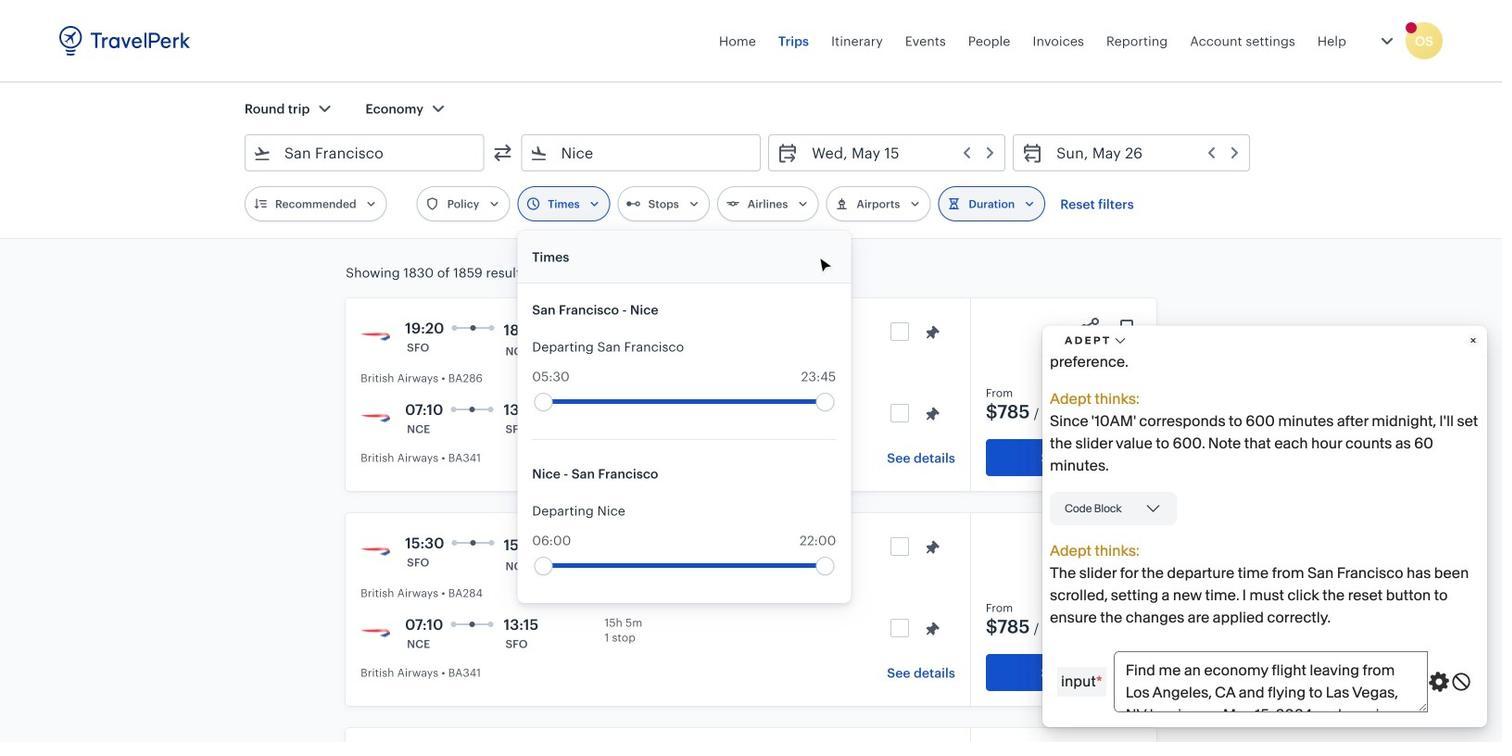 Task type: locate. For each thing, give the bounding box(es) containing it.
Depart field
[[799, 138, 998, 168]]

british airways image
[[361, 402, 390, 432], [361, 617, 390, 647]]

british airways image
[[361, 321, 390, 350], [361, 536, 390, 566]]

0 vertical spatial british airways image
[[361, 321, 390, 350]]

1 british airways image from the top
[[361, 402, 390, 432]]

slider
[[534, 393, 553, 412], [816, 393, 835, 412], [534, 557, 553, 576], [816, 557, 835, 576]]

2 british airways image from the top
[[361, 536, 390, 566]]

1 vertical spatial british airways image
[[361, 536, 390, 566]]

british airways image for first british airways image from the top of the page
[[361, 402, 390, 432]]

To search field
[[548, 138, 736, 168]]

1 vertical spatial british airways image
[[361, 617, 390, 647]]

2 british airways image from the top
[[361, 617, 390, 647]]

0 vertical spatial british airways image
[[361, 402, 390, 432]]

1 british airways image from the top
[[361, 321, 390, 350]]



Task type: vqa. For each thing, say whether or not it's contained in the screenshot.
the Depart text box
no



Task type: describe. For each thing, give the bounding box(es) containing it.
british airways image for 1st british airways image from the bottom of the page
[[361, 617, 390, 647]]

Return field
[[1044, 138, 1242, 168]]

From search field
[[271, 138, 459, 168]]



